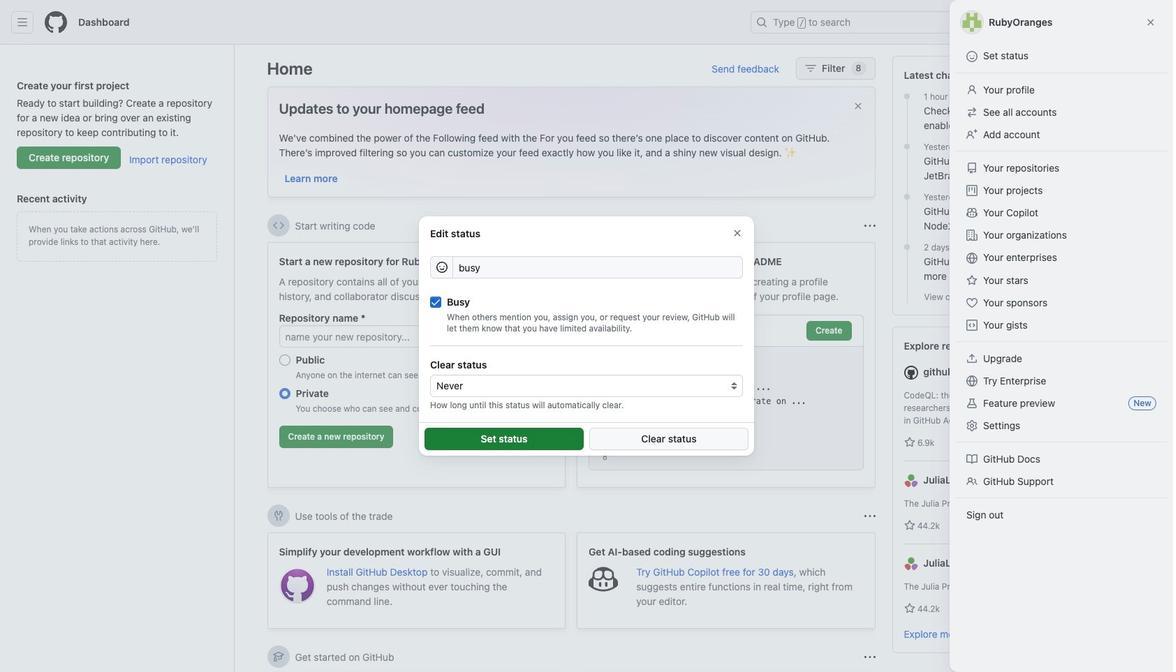Task type: describe. For each thing, give the bounding box(es) containing it.
star image
[[904, 604, 916, 615]]

1 dot fill image from the top
[[902, 141, 913, 152]]

1 star image from the top
[[904, 437, 916, 449]]

plus image
[[1019, 17, 1030, 28]]

1 dot fill image from the top
[[902, 91, 913, 102]]

command palette image
[[979, 17, 990, 28]]

2 star image from the top
[[904, 520, 916, 532]]



Task type: locate. For each thing, give the bounding box(es) containing it.
0 vertical spatial star image
[[904, 437, 916, 449]]

1 vertical spatial dot fill image
[[902, 191, 913, 203]]

star image
[[904, 437, 916, 449], [904, 520, 916, 532]]

0 vertical spatial dot fill image
[[902, 141, 913, 152]]

0 vertical spatial dot fill image
[[902, 91, 913, 102]]

explore repositories navigation
[[892, 327, 1141, 654]]

1 vertical spatial dot fill image
[[902, 242, 913, 253]]

dot fill image
[[902, 91, 913, 102], [902, 191, 913, 203]]

dot fill image
[[902, 141, 913, 152], [902, 242, 913, 253]]

1 vertical spatial star image
[[904, 520, 916, 532]]

homepage image
[[45, 11, 67, 34]]

2 dot fill image from the top
[[902, 191, 913, 203]]

account element
[[0, 45, 235, 673]]

triangle down image
[[1033, 16, 1044, 27]]

2 dot fill image from the top
[[902, 242, 913, 253]]

explore element
[[892, 56, 1141, 673]]



Task type: vqa. For each thing, say whether or not it's contained in the screenshot.
the 'Adjust'
no



